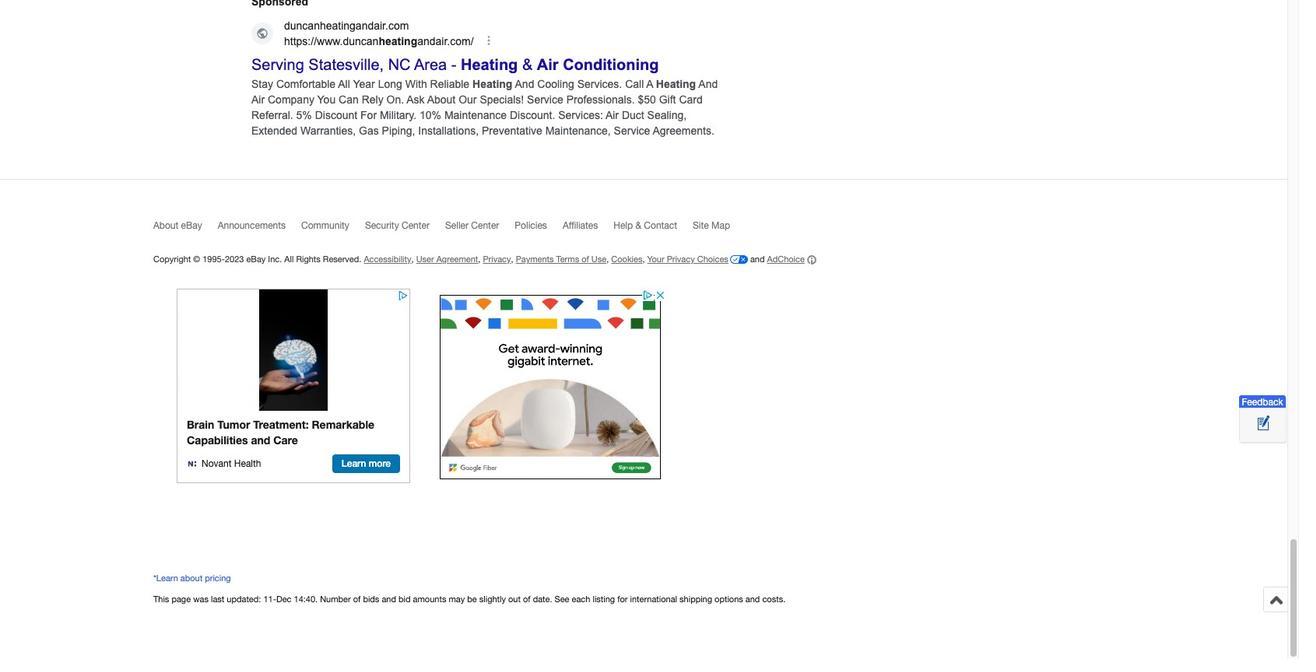 Task type: locate. For each thing, give the bounding box(es) containing it.
footer containing about ebay
[[146, 188, 1142, 574]]

main content
[[248, 0, 973, 167]]

center
[[402, 220, 430, 231], [471, 220, 499, 231]]

your
[[648, 255, 665, 264]]

1995-
[[203, 255, 225, 264]]

, left privacy link
[[478, 255, 481, 264]]

be
[[467, 595, 477, 604]]

1 horizontal spatial ebay
[[246, 255, 266, 264]]

0 horizontal spatial ebay
[[181, 220, 202, 231]]

dec
[[276, 595, 292, 604]]

center right "security"
[[402, 220, 430, 231]]

affiliates link
[[563, 220, 614, 238]]

payments terms of use link
[[516, 255, 607, 264]]

feedback
[[1243, 397, 1284, 408]]

of
[[582, 255, 589, 264], [353, 595, 361, 604], [523, 595, 531, 604]]

advertisement region
[[177, 289, 410, 484], [434, 289, 667, 484]]

1 horizontal spatial of
[[523, 595, 531, 604]]

contact
[[644, 220, 678, 231]]

was
[[193, 595, 209, 604]]

last
[[211, 595, 224, 604]]

agreement
[[437, 255, 478, 264]]

0 horizontal spatial advertisement region
[[177, 289, 410, 484]]

community link
[[301, 220, 365, 238]]

privacy
[[483, 255, 511, 264], [667, 255, 695, 264]]

out
[[509, 595, 521, 604]]

3 , from the left
[[511, 255, 514, 264]]

all
[[285, 255, 294, 264]]

privacy down seller center 'link'
[[483, 255, 511, 264]]

, left cookies
[[607, 255, 609, 264]]

, left payments
[[511, 255, 514, 264]]

2 advertisement region from the left
[[434, 289, 667, 484]]

2 horizontal spatial of
[[582, 255, 589, 264]]

*learn about pricing link
[[153, 574, 231, 583]]

help & contact
[[614, 220, 678, 231]]

site
[[693, 220, 709, 231]]

community
[[301, 220, 350, 231]]

this page was last updated: 11-dec 14:40. number of bids and bid amounts may be slightly out of date. see each listing for international shipping options and costs.
[[153, 595, 786, 604]]

for
[[618, 595, 628, 604]]

site map
[[693, 220, 731, 231]]

seller center link
[[445, 220, 515, 238]]

5 , from the left
[[643, 255, 645, 264]]

*learn
[[153, 574, 178, 583]]

terms
[[557, 255, 580, 264]]

each
[[572, 595, 591, 604]]

ebay left inc.
[[246, 255, 266, 264]]

seller center
[[445, 220, 499, 231]]

of for bid
[[523, 595, 531, 604]]

and left bid
[[382, 595, 396, 604]]

and
[[751, 255, 765, 264], [382, 595, 396, 604], [746, 595, 760, 604]]

of for agreement
[[582, 255, 589, 264]]

and inside footer
[[751, 255, 765, 264]]

footer
[[146, 188, 1142, 574]]

*learn about pricing
[[153, 574, 231, 583]]

about
[[181, 574, 203, 583]]

1 horizontal spatial advertisement region
[[434, 289, 667, 484]]

of left bids at left bottom
[[353, 595, 361, 604]]

slightly
[[480, 595, 506, 604]]

, left user
[[412, 255, 414, 264]]

user agreement link
[[416, 255, 478, 264]]

privacy right your on the top
[[667, 255, 695, 264]]

ebay
[[181, 220, 202, 231], [246, 255, 266, 264]]

1 center from the left
[[402, 220, 430, 231]]

payments
[[516, 255, 554, 264]]

1 horizontal spatial center
[[471, 220, 499, 231]]

0 horizontal spatial privacy
[[483, 255, 511, 264]]

center right seller
[[471, 220, 499, 231]]

policies link
[[515, 220, 563, 238]]

rights
[[296, 255, 321, 264]]

and left costs.
[[746, 595, 760, 604]]

2023
[[225, 255, 244, 264]]

,
[[412, 255, 414, 264], [478, 255, 481, 264], [511, 255, 514, 264], [607, 255, 609, 264], [643, 255, 645, 264]]

affiliates
[[563, 220, 598, 231]]

1 privacy from the left
[[483, 255, 511, 264]]

international
[[630, 595, 678, 604]]

1 horizontal spatial privacy
[[667, 255, 695, 264]]

announcements link
[[218, 220, 301, 238]]

of inside footer
[[582, 255, 589, 264]]

shipping
[[680, 595, 713, 604]]

1 vertical spatial ebay
[[246, 255, 266, 264]]

of left use
[[582, 255, 589, 264]]

bids
[[363, 595, 380, 604]]

adchoice link
[[768, 255, 817, 265]]

0 horizontal spatial center
[[402, 220, 430, 231]]

user
[[416, 255, 434, 264]]

, left your on the top
[[643, 255, 645, 264]]

and left adchoice
[[751, 255, 765, 264]]

of right out
[[523, 595, 531, 604]]

2 center from the left
[[471, 220, 499, 231]]

ebay right about at the left top of page
[[181, 220, 202, 231]]



Task type: vqa. For each thing, say whether or not it's contained in the screenshot.
Site Map link
yes



Task type: describe. For each thing, give the bounding box(es) containing it.
center for security center
[[402, 220, 430, 231]]

listing
[[593, 595, 615, 604]]

adchoice
[[768, 255, 805, 264]]

11-
[[264, 595, 276, 604]]

amounts
[[413, 595, 447, 604]]

0 horizontal spatial of
[[353, 595, 361, 604]]

accessibility
[[364, 255, 412, 264]]

date.
[[533, 595, 553, 604]]

help & contact link
[[614, 220, 693, 238]]

announcements
[[218, 220, 286, 231]]

copyright © 1995-2023 ebay inc. all rights reserved. accessibility , user agreement , privacy , payments terms of use , cookies , your privacy choices
[[153, 255, 729, 264]]

and adchoice
[[748, 255, 805, 264]]

about ebay
[[153, 220, 202, 231]]

see
[[555, 595, 570, 604]]

security center
[[365, 220, 430, 231]]

map
[[712, 220, 731, 231]]

security center link
[[365, 220, 445, 238]]

2 privacy from the left
[[667, 255, 695, 264]]

1 , from the left
[[412, 255, 414, 264]]

cookies link
[[612, 255, 643, 264]]

options
[[715, 595, 744, 604]]

help
[[614, 220, 633, 231]]

costs.
[[763, 595, 786, 604]]

center for seller center
[[471, 220, 499, 231]]

site map link
[[693, 220, 746, 238]]

pricing
[[205, 574, 231, 583]]

copyright
[[153, 255, 191, 264]]

choices
[[698, 255, 729, 264]]

privacy link
[[483, 255, 511, 264]]

14:40.
[[294, 595, 318, 604]]

policies
[[515, 220, 547, 231]]

about
[[153, 220, 179, 231]]

bid
[[399, 595, 411, 604]]

©
[[193, 255, 200, 264]]

reserved.
[[323, 255, 362, 264]]

2 , from the left
[[478, 255, 481, 264]]

4 , from the left
[[607, 255, 609, 264]]

inc.
[[268, 255, 282, 264]]

0 vertical spatial ebay
[[181, 220, 202, 231]]

may
[[449, 595, 465, 604]]

page
[[172, 595, 191, 604]]

1 advertisement region from the left
[[177, 289, 410, 484]]

about ebay link
[[153, 220, 218, 238]]

number
[[320, 595, 351, 604]]

your privacy choices link
[[648, 255, 748, 264]]

use
[[592, 255, 607, 264]]

seller
[[445, 220, 469, 231]]

accessibility link
[[364, 255, 412, 264]]

&
[[636, 220, 642, 231]]

cookies
[[612, 255, 643, 264]]

updated:
[[227, 595, 261, 604]]

security
[[365, 220, 399, 231]]

this
[[153, 595, 169, 604]]



